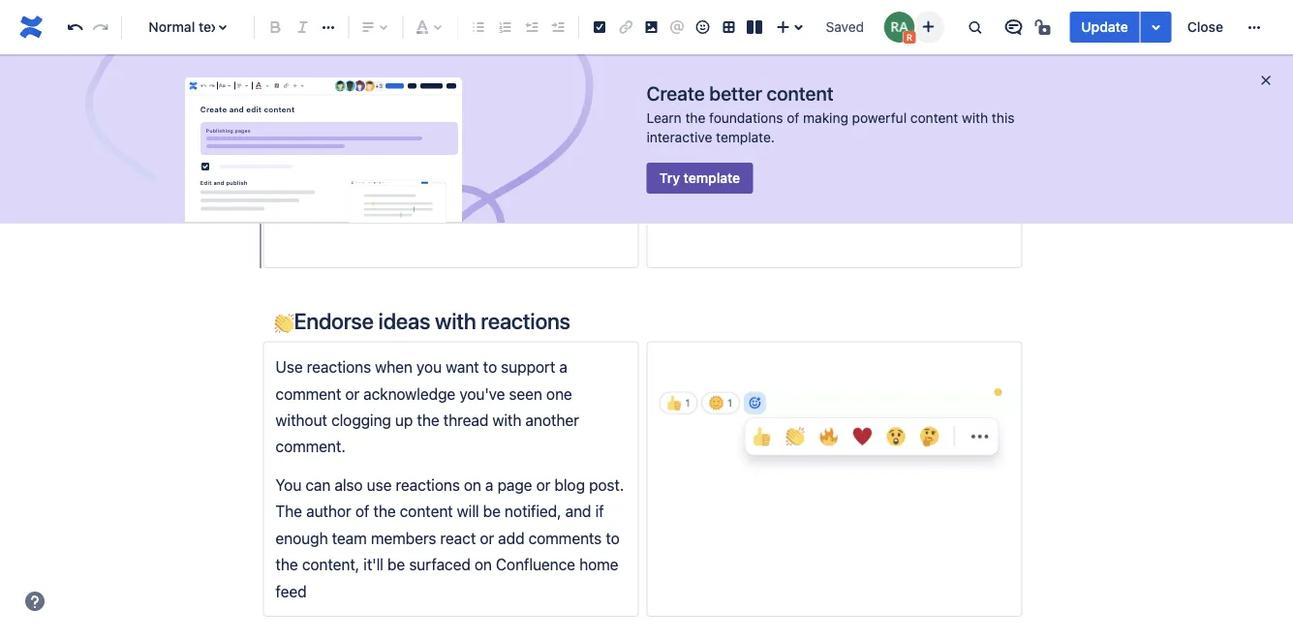 Task type: describe. For each thing, give the bounding box(es) containing it.
@
[[493, 55, 507, 73]]

select
[[276, 134, 319, 153]]

with inside create better content learn the foundations of making powerful content with this interactive template.
[[962, 110, 989, 126]]

interactive
[[647, 129, 713, 145]]

the up feed
[[276, 556, 298, 574]]

member's
[[327, 108, 397, 126]]

notified,
[[505, 502, 562, 521]]

also
[[335, 476, 363, 494]]

social
[[379, 28, 419, 47]]

template
[[684, 170, 740, 186]]

reactions inside use reactions when you want to support a comment or acknowledge you've seen one without clogging up the thread with another comment.
[[307, 358, 371, 376]]

foundations
[[709, 110, 783, 126]]

with inside use reactions when you want to support a comment or acknowledge you've seen one without clogging up the thread with another comment.
[[493, 411, 522, 430]]

0 vertical spatial like
[[524, 2, 547, 20]]

ideas
[[379, 308, 430, 334]]

function
[[463, 2, 520, 20]]

surfaced
[[409, 556, 471, 574]]

more formatting image
[[317, 16, 340, 39]]

content,
[[302, 556, 360, 574]]

if
[[595, 502, 604, 521]]

no restrictions image
[[1033, 16, 1057, 39]]

mention image
[[666, 16, 689, 39]]

plus image
[[291, 78, 299, 94]]

blog
[[555, 476, 585, 494]]

edit
[[200, 179, 212, 185]]

+3
[[375, 82, 383, 89]]

content down link image
[[264, 105, 295, 114]]

or left in
[[398, 81, 412, 100]]

the left @
[[467, 55, 489, 73]]

1 vertical spatial confluence
[[276, 81, 355, 100]]

0 horizontal spatial with
[[435, 308, 476, 334]]

a inside you can also use reactions on a page or blog post. the author of the content will be notified, and if enough team members react or add comments to the content, it'll be surfaced on confluence home feed
[[485, 476, 494, 494]]

chevron down image for text style image
[[225, 78, 234, 94]]

the
[[276, 502, 302, 521]]

ask
[[437, 134, 461, 153]]

bullet list ⌘⇧8 image
[[467, 16, 490, 39]]

making
[[803, 110, 849, 126]]

when
[[375, 358, 413, 376]]

dismiss image
[[1259, 73, 1274, 88]]

support
[[501, 358, 555, 376]]

a inside use reactions when you want to support a comment or acknowledge you've seen one without clogging up the thread with another comment.
[[559, 358, 568, 376]]

more image
[[1243, 16, 1266, 39]]

publish
[[226, 179, 248, 185]]

use
[[276, 358, 303, 376]]

instagram,
[[276, 55, 349, 73]]

normal text button
[[130, 6, 246, 48]]

update
[[1082, 19, 1129, 35]]

on confluence function like @mentions on social media platforms like twitter, instagram, and slack. type the @ symbol on a confluence page or in a comment, begin spelling a team member's first name, and a list will appear. select the individual to ask a question or assign a task.
[[276, 2, 626, 179]]

text color image
[[253, 78, 265, 94]]

1 vertical spatial like
[[540, 28, 563, 47]]

a right assign
[[608, 134, 617, 153]]

close button
[[1176, 12, 1235, 43]]

comment
[[276, 385, 341, 403]]

slack.
[[383, 55, 425, 73]]

individual
[[350, 134, 416, 153]]

endorse ideas with reactions
[[294, 308, 571, 334]]

try
[[660, 170, 680, 186]]

list
[[520, 108, 540, 126]]

clogging
[[331, 411, 391, 430]]

chevron down image for plus image
[[299, 78, 307, 94]]

author
[[306, 502, 351, 521]]

add
[[498, 529, 525, 547]]

in
[[416, 81, 428, 100]]

a right the edit
[[276, 108, 284, 126]]

powerful
[[852, 110, 907, 126]]

a left list
[[508, 108, 516, 126]]

content inside you can also use reactions on a page or blog post. the author of the content will be notified, and if enough team members react or add comments to the content, it'll be surfaced on confluence home feed
[[400, 502, 453, 521]]

type
[[429, 55, 463, 73]]

on right the more formatting icon at the top left of the page
[[358, 2, 375, 20]]

normal text
[[149, 19, 223, 35]]

platforms
[[469, 28, 536, 47]]

to inside on confluence function like @mentions on social media platforms like twitter, instagram, and slack. type the @ symbol on a confluence page or in a comment, begin spelling a team member's first name, and a list will appear. select the individual to ask a question or assign a task.
[[419, 134, 433, 153]]

try template
[[660, 170, 740, 186]]

seen
[[509, 385, 543, 403]]

emoji image
[[692, 16, 715, 39]]

you can also use reactions on a page or blog post. the author of the content will be notified, and if enough team members react or add comments to the content, it'll be surfaced on confluence home feed
[[276, 476, 628, 601]]

link image
[[282, 78, 290, 94]]

feed
[[276, 582, 307, 601]]

learn
[[647, 110, 682, 126]]

a down twitter,
[[587, 55, 595, 73]]

and right edit
[[214, 179, 224, 185]]

comment icon image
[[1002, 16, 1026, 39]]

name,
[[431, 108, 474, 126]]

on left social
[[358, 28, 375, 47]]

and down comment,
[[478, 108, 504, 126]]

or left assign
[[541, 134, 556, 153]]

this
[[992, 110, 1015, 126]]

enough
[[276, 529, 328, 547]]

text style image
[[218, 78, 226, 94]]

reactions inside you can also use reactions on a page or blog post. the author of the content will be notified, and if enough team members react or add comments to the content, it'll be surfaced on confluence home feed
[[396, 476, 460, 494]]

outdent ⇧tab image
[[520, 16, 543, 39]]

spelling
[[561, 81, 615, 100]]

@mentions
[[276, 28, 354, 47]]

can
[[306, 476, 331, 494]]

task.
[[276, 161, 309, 179]]

you've
[[460, 385, 505, 403]]

to inside you can also use reactions on a page or blog post. the author of the content will be notified, and if enough team members react or add comments to the content, it'll be surfaced on confluence home feed
[[606, 529, 620, 547]]

and left the edit
[[229, 105, 244, 114]]

and up +3
[[353, 55, 379, 73]]

react
[[440, 529, 476, 547]]

members
[[371, 529, 436, 547]]

page inside you can also use reactions on a page or blog post. the author of the content will be notified, and if enough team members react or add comments to the content, it'll be surfaced on confluence home feed
[[498, 476, 532, 494]]

help image
[[23, 590, 47, 613]]

template.
[[716, 129, 775, 145]]

or left 'add'
[[480, 529, 494, 547]]

home
[[580, 556, 619, 574]]

symbol
[[511, 55, 561, 73]]



Task type: vqa. For each thing, say whether or not it's contained in the screenshot.
videos,
no



Task type: locate. For each thing, give the bounding box(es) containing it.
team inside you can also use reactions on a page or blog post. the author of the content will be notified, and if enough team members react or add comments to the content, it'll be surfaced on confluence home feed
[[332, 529, 367, 547]]

will inside on confluence function like @mentions on social media platforms like twitter, instagram, and slack. type the @ symbol on a confluence page or in a comment, begin spelling a team member's first name, and a list will appear. select the individual to ask a question or assign a task.
[[544, 108, 566, 126]]

1 horizontal spatial confluence
[[379, 2, 459, 20]]

a down thread
[[485, 476, 494, 494]]

create for and
[[200, 105, 227, 114]]

adjust update settings image
[[1145, 16, 1168, 39]]

0 horizontal spatial will
[[457, 502, 479, 521]]

1 horizontal spatial page
[[498, 476, 532, 494]]

of inside you can also use reactions on a page or blog post. the author of the content will be notified, and if enough team members react or add comments to the content, it'll be surfaced on confluence home feed
[[355, 502, 369, 521]]

italic ⌘i image
[[291, 16, 314, 39]]

the inside use reactions when you want to support a comment or acknowledge you've seen one without clogging up the thread with another comment.
[[417, 411, 440, 430]]

with down seen in the left bottom of the page
[[493, 411, 522, 430]]

team up select
[[288, 108, 323, 126]]

4 chevron down image from the left
[[299, 78, 307, 94]]

update button
[[1070, 12, 1140, 43]]

will right list
[[544, 108, 566, 126]]

2 horizontal spatial reactions
[[481, 308, 571, 334]]

2 horizontal spatial with
[[962, 110, 989, 126]]

you
[[417, 358, 442, 376]]

question
[[477, 134, 537, 153]]

reactions up 'comment'
[[307, 358, 371, 376]]

try template button
[[647, 163, 753, 194]]

1 horizontal spatial to
[[483, 358, 497, 376]]

of
[[787, 110, 800, 126], [355, 502, 369, 521]]

like right "numbered list ⌘⇧7" icon
[[524, 2, 547, 20]]

confluence down 'add'
[[496, 556, 576, 574]]

without
[[276, 411, 327, 430]]

publishing pages
[[206, 128, 250, 134]]

chevron down image for the text color icon
[[264, 78, 272, 94]]

redo ⌘⇧z image
[[89, 16, 112, 39]]

create better content learn the foundations of making powerful content with this interactive template.
[[647, 81, 1015, 145]]

will inside you can also use reactions on a page or blog post. the author of the content will be notified, and if enough team members react or add comments to the content, it'll be surfaced on confluence home feed
[[457, 502, 479, 521]]

undo ⌘z image
[[63, 16, 87, 39]]

0 vertical spatial with
[[962, 110, 989, 126]]

bold ⌘b image
[[264, 16, 288, 39]]

3 chevron down image from the left
[[264, 78, 272, 94]]

1 vertical spatial with
[[435, 308, 476, 334]]

page up the member's
[[359, 81, 394, 100]]

create and edit content
[[200, 105, 295, 114]]

of inside create better content learn the foundations of making powerful content with this interactive template.
[[787, 110, 800, 126]]

saved
[[826, 19, 864, 35]]

confluence image
[[16, 12, 47, 43], [16, 12, 47, 43]]

1 vertical spatial create
[[200, 105, 227, 114]]

redo image
[[208, 78, 216, 94]]

team up the content,
[[332, 529, 367, 547]]

0 vertical spatial confluence
[[379, 2, 459, 20]]

0 horizontal spatial be
[[388, 556, 405, 574]]

checkbox image
[[273, 78, 281, 94], [197, 159, 213, 174]]

to left ask
[[419, 134, 433, 153]]

ruby anderson image
[[884, 12, 915, 43]]

thread
[[444, 411, 489, 430]]

and left if
[[566, 502, 592, 521]]

one
[[546, 385, 572, 403]]

0 vertical spatial team
[[288, 108, 323, 126]]

the inside create better content learn the foundations of making powerful content with this interactive template.
[[686, 110, 706, 126]]

of left making
[[787, 110, 800, 126]]

table image
[[717, 16, 741, 39]]

2 horizontal spatial to
[[606, 529, 620, 547]]

indent tab image
[[546, 16, 569, 39]]

content
[[767, 81, 834, 104], [264, 105, 295, 114], [911, 110, 959, 126], [400, 502, 453, 521]]

the up interactive
[[686, 110, 706, 126]]

reactions
[[481, 308, 571, 334], [307, 358, 371, 376], [396, 476, 460, 494]]

0 horizontal spatial page
[[359, 81, 394, 100]]

checkbox image up edit
[[197, 159, 213, 174]]

or left blog
[[536, 476, 551, 494]]

0 vertical spatial will
[[544, 108, 566, 126]]

1 vertical spatial will
[[457, 502, 479, 521]]

a right ask
[[465, 134, 473, 153]]

add image, video, or file image
[[640, 16, 663, 39]]

and
[[353, 55, 379, 73], [229, 105, 244, 114], [478, 108, 504, 126], [214, 179, 224, 185], [566, 502, 592, 521]]

0 vertical spatial reactions
[[481, 308, 571, 334]]

a
[[587, 55, 595, 73], [432, 81, 441, 100], [276, 108, 284, 126], [508, 108, 516, 126], [465, 134, 473, 153], [608, 134, 617, 153], [559, 358, 568, 376], [485, 476, 494, 494]]

1 horizontal spatial with
[[493, 411, 522, 430]]

2 vertical spatial reactions
[[396, 476, 460, 494]]

with
[[962, 110, 989, 126], [435, 308, 476, 334], [493, 411, 522, 430]]

0 vertical spatial be
[[483, 502, 501, 521]]

undo image
[[200, 78, 208, 94]]

to right the "want"
[[483, 358, 497, 376]]

close
[[1188, 19, 1224, 35]]

0 vertical spatial create
[[647, 81, 705, 104]]

2 horizontal spatial confluence
[[496, 556, 576, 574]]

will
[[544, 108, 566, 126], [457, 502, 479, 521]]

text
[[199, 19, 223, 35]]

first
[[400, 108, 427, 126]]

2 vertical spatial with
[[493, 411, 522, 430]]

a up the one
[[559, 358, 568, 376]]

of down also
[[355, 502, 369, 521]]

1 horizontal spatial checkbox image
[[273, 78, 281, 94]]

comments
[[529, 529, 602, 547]]

or up clogging
[[345, 385, 360, 403]]

0 horizontal spatial to
[[419, 134, 433, 153]]

0 vertical spatial to
[[419, 134, 433, 153]]

be right it'll
[[388, 556, 405, 574]]

1 horizontal spatial of
[[787, 110, 800, 126]]

chevron down image right link image
[[299, 78, 307, 94]]

to
[[419, 134, 433, 153], [483, 358, 497, 376], [606, 529, 620, 547]]

the right select
[[323, 134, 346, 153]]

1 chevron down image from the left
[[225, 78, 234, 94]]

chevron down image for align left icon
[[243, 78, 251, 94]]

assign
[[560, 134, 604, 153]]

use reactions when you want to support a comment or acknowledge you've seen one without clogging up the thread with another comment.
[[276, 358, 583, 456]]

chevron down image
[[225, 78, 234, 94], [243, 78, 251, 94], [264, 78, 272, 94], [299, 78, 307, 94]]

0 horizontal spatial of
[[355, 502, 369, 521]]

normal
[[149, 19, 195, 35]]

1 horizontal spatial will
[[544, 108, 566, 126]]

confluence up social
[[379, 2, 459, 20]]

or inside use reactions when you want to support a comment or acknowledge you've seen one without clogging up the thread with another comment.
[[345, 385, 360, 403]]

2 vertical spatial confluence
[[496, 556, 576, 574]]

comment.
[[276, 438, 346, 456]]

1 horizontal spatial team
[[332, 529, 367, 547]]

page inside on confluence function like @mentions on social media platforms like twitter, instagram, and slack. type the @ symbol on a confluence page or in a comment, begin spelling a team member's first name, and a list will appear. select the individual to ask a question or assign a task.
[[359, 81, 394, 100]]

like up symbol on the top left
[[540, 28, 563, 47]]

a right in
[[432, 81, 441, 100]]

post.
[[589, 476, 624, 494]]

0 vertical spatial page
[[359, 81, 394, 100]]

publishing
[[206, 128, 233, 134]]

team inside on confluence function like @mentions on social media platforms like twitter, instagram, and slack. type the @ symbol on a confluence page or in a comment, begin spelling a team member's first name, and a list will appear. select the individual to ask a question or assign a task.
[[288, 108, 323, 126]]

edit and publish
[[200, 179, 248, 185]]

the down "use" on the left
[[373, 502, 396, 521]]

1 horizontal spatial create
[[647, 81, 705, 104]]

0 horizontal spatial reactions
[[307, 358, 371, 376]]

to inside use reactions when you want to support a comment or acknowledge you've seen one without clogging up the thread with another comment.
[[483, 358, 497, 376]]

0 horizontal spatial create
[[200, 105, 227, 114]]

content up making
[[767, 81, 834, 104]]

pages
[[235, 128, 250, 134]]

begin
[[518, 81, 557, 100]]

1 vertical spatial team
[[332, 529, 367, 547]]

create up learn
[[647, 81, 705, 104]]

better
[[710, 81, 762, 104]]

chevron down image left link image
[[264, 78, 272, 94]]

chevron down image left align left icon
[[225, 78, 234, 94]]

invite to edit image
[[917, 15, 940, 38]]

1 horizontal spatial reactions
[[396, 476, 460, 494]]

1 horizontal spatial be
[[483, 502, 501, 521]]

1 vertical spatial reactions
[[307, 358, 371, 376]]

:clap: image
[[275, 314, 294, 333], [275, 314, 294, 333]]

media
[[423, 28, 465, 47]]

want
[[446, 358, 479, 376]]

edit
[[246, 105, 262, 114]]

0 horizontal spatial checkbox image
[[197, 159, 213, 174]]

1 vertical spatial to
[[483, 358, 497, 376]]

1 vertical spatial be
[[388, 556, 405, 574]]

0 horizontal spatial confluence
[[276, 81, 355, 100]]

0 horizontal spatial team
[[288, 108, 323, 126]]

create for better
[[647, 81, 705, 104]]

you
[[276, 476, 302, 494]]

with up the "want"
[[435, 308, 476, 334]]

2 vertical spatial to
[[606, 529, 620, 547]]

page up notified,
[[498, 476, 532, 494]]

twitter,
[[567, 28, 618, 47]]

with left this
[[962, 110, 989, 126]]

will up 'react'
[[457, 502, 479, 521]]

appear.
[[570, 108, 622, 126]]

create inside create better content learn the foundations of making powerful content with this interactive template.
[[647, 81, 705, 104]]

1 vertical spatial page
[[498, 476, 532, 494]]

on up spelling
[[565, 55, 583, 73]]

content up members
[[400, 502, 453, 521]]

or
[[398, 81, 412, 100], [541, 134, 556, 153], [345, 385, 360, 403], [536, 476, 551, 494], [480, 529, 494, 547]]

create
[[647, 81, 705, 104], [200, 105, 227, 114]]

content right powerful
[[911, 110, 959, 126]]

endorse
[[294, 308, 374, 334]]

0 vertical spatial checkbox image
[[273, 78, 281, 94]]

on down 'react'
[[475, 556, 492, 574]]

1 vertical spatial of
[[355, 502, 369, 521]]

2 chevron down image from the left
[[243, 78, 251, 94]]

confluence icon image
[[188, 80, 199, 91]]

confluence
[[379, 2, 459, 20], [276, 81, 355, 100], [496, 556, 576, 574]]

it'll
[[364, 556, 384, 574]]

up
[[395, 411, 413, 430]]

reactions right "use" on the left
[[396, 476, 460, 494]]

layouts image
[[743, 16, 766, 39]]

find and replace image
[[963, 16, 987, 39]]

use
[[367, 476, 392, 494]]

be
[[483, 502, 501, 521], [388, 556, 405, 574]]

action item image
[[588, 16, 612, 39]]

another
[[526, 411, 579, 430]]

align left image
[[236, 78, 244, 94]]

confluence down instagram,
[[276, 81, 355, 100]]

confluence inside you can also use reactions on a page or blog post. the author of the content will be notified, and if enough team members react or add comments to the content, it'll be surfaced on confluence home feed
[[496, 556, 576, 574]]

link image
[[614, 16, 637, 39]]

0 vertical spatial of
[[787, 110, 800, 126]]

and inside you can also use reactions on a page or blog post. the author of the content will be notified, and if enough team members react or add comments to the content, it'll be surfaced on confluence home feed
[[566, 502, 592, 521]]

numbered list ⌘⇧7 image
[[493, 16, 517, 39]]

create up publishing
[[200, 105, 227, 114]]

reactions up "support"
[[481, 308, 571, 334]]

to up home
[[606, 529, 620, 547]]

checkbox image left link image
[[273, 78, 281, 94]]

the
[[467, 55, 489, 73], [686, 110, 706, 126], [323, 134, 346, 153], [417, 411, 440, 430], [373, 502, 396, 521], [276, 556, 298, 574]]

like
[[524, 2, 547, 20], [540, 28, 563, 47]]

acknowledge
[[364, 385, 456, 403]]

the right up
[[417, 411, 440, 430]]

on up 'react'
[[464, 476, 481, 494]]

team
[[288, 108, 323, 126], [332, 529, 367, 547]]

be up 'add'
[[483, 502, 501, 521]]

1 vertical spatial checkbox image
[[197, 159, 213, 174]]

chevron down image left the text color icon
[[243, 78, 251, 94]]

comment,
[[444, 81, 514, 100]]



